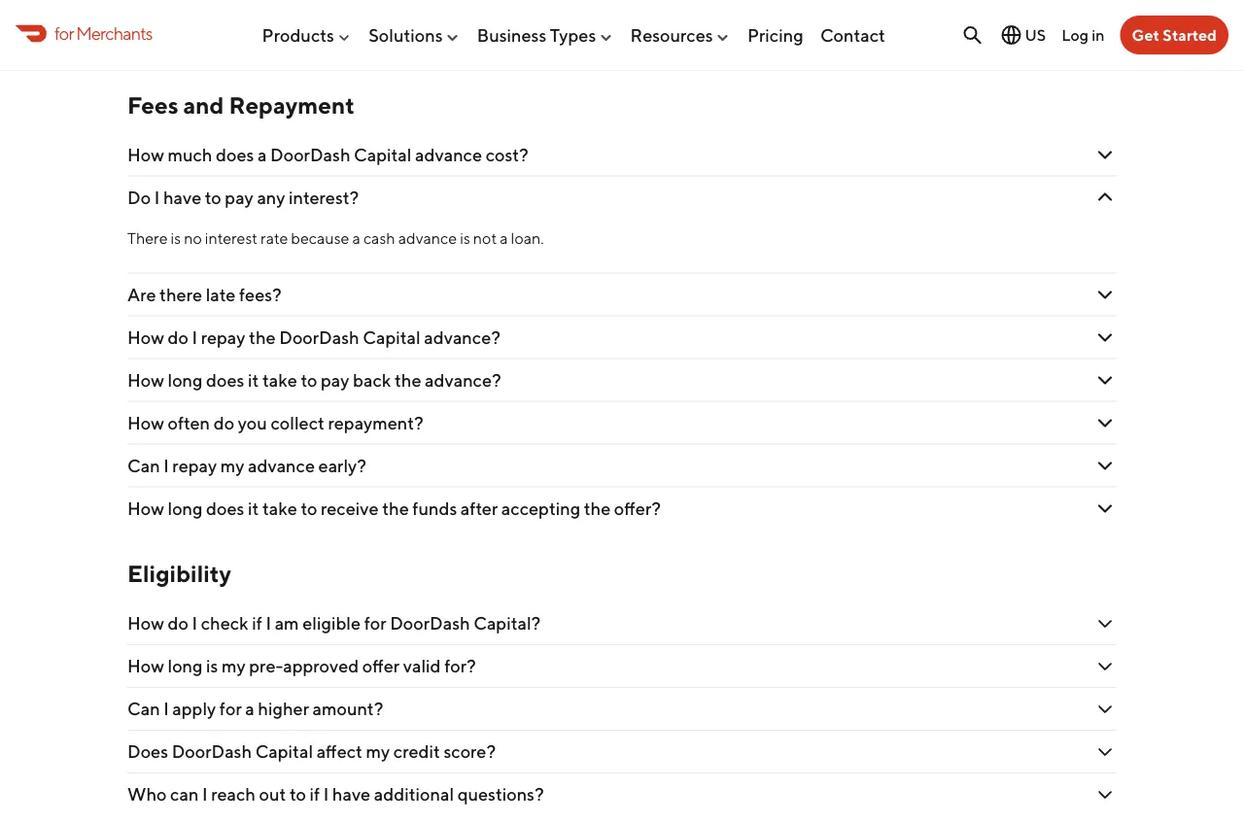 Task type: describe. For each thing, give the bounding box(es) containing it.
how for how long is my pre-approved offer valid for?
[[127, 656, 164, 677]]

i left apply
[[163, 699, 169, 720]]

0 horizontal spatial have
[[163, 187, 201, 208]]

pre-
[[249, 656, 283, 677]]

credit
[[393, 742, 440, 763]]

0 vertical spatial advance?
[[424, 327, 500, 348]]

pricing link
[[747, 17, 803, 53]]

1 vertical spatial have
[[332, 785, 371, 806]]

long for how long is my pre-approved offer valid for?
[[168, 656, 203, 677]]

0 vertical spatial capital
[[354, 144, 412, 165]]

receive
[[321, 498, 379, 519]]

how for how often do you collect repayment?
[[127, 413, 164, 434]]

us
[[1025, 26, 1046, 44]]

business types
[[477, 24, 596, 45]]

is left no
[[171, 229, 181, 248]]

you
[[238, 413, 267, 434]]

who can i reach out to if i have additional questions?
[[127, 785, 544, 806]]

and
[[183, 91, 224, 119]]

does for how long does it take to pay back the advance?
[[206, 370, 244, 391]]

1 vertical spatial if
[[310, 785, 320, 806]]

higher
[[258, 699, 309, 720]]

doordash up "how long does it take to pay back the advance?"
[[279, 327, 359, 348]]

products link
[[262, 17, 352, 53]]

can
[[170, 785, 199, 806]]

how long does it take to receive the funds after accepting the offer?
[[127, 498, 661, 519]]

merchants
[[76, 23, 152, 44]]

0 horizontal spatial if
[[252, 614, 262, 634]]

products
[[262, 24, 334, 45]]

chevron down image for my
[[1094, 455, 1117, 478]]

funds
[[412, 498, 457, 519]]

log in link
[[1062, 26, 1105, 44]]

there
[[127, 229, 168, 248]]

fees?
[[239, 284, 282, 305]]

do for repay
[[168, 327, 188, 348]]

for merchants
[[54, 23, 152, 44]]

does for how much does a doordash capital advance cost?
[[216, 144, 254, 165]]

does
[[127, 742, 168, 763]]

loan.
[[511, 229, 544, 248]]

solutions
[[369, 24, 443, 45]]

offer
[[362, 656, 400, 677]]

my for pre-
[[222, 656, 246, 677]]

2 vertical spatial capital
[[255, 742, 313, 763]]

because
[[291, 229, 349, 248]]

eligible
[[302, 614, 361, 634]]

1 horizontal spatial for
[[220, 699, 242, 720]]

my for advance
[[220, 456, 244, 476]]

to for receive
[[301, 498, 317, 519]]

fees
[[127, 91, 178, 119]]

get started
[[1132, 26, 1217, 44]]

what
[[127, 29, 172, 50]]

to for if
[[290, 785, 306, 806]]

business types link
[[477, 17, 614, 53]]

1 vertical spatial for
[[364, 614, 386, 634]]

0 vertical spatial repay
[[201, 327, 245, 348]]

is down check
[[206, 656, 218, 677]]

what is parafin?
[[127, 29, 257, 50]]

is left not
[[460, 229, 470, 248]]

doordash up the interest?
[[270, 144, 350, 165]]

the down fees?
[[249, 327, 276, 348]]

how much does a doordash capital advance cost?
[[127, 144, 529, 165]]

1 vertical spatial advance
[[398, 229, 457, 248]]

chevron down image for does doordash capital affect my credit score?
[[1094, 741, 1117, 764]]

i right do
[[154, 187, 160, 208]]

i left am
[[266, 614, 271, 634]]

resources link
[[630, 17, 731, 53]]

does for how long does it take to receive the funds after accepting the offer?
[[206, 498, 244, 519]]

chevron down image for can i apply for a higher amount?
[[1094, 698, 1117, 721]]

rate
[[261, 229, 288, 248]]

pricing
[[747, 24, 803, 45]]

chevron down image for it
[[1094, 369, 1117, 392]]

chevron down image for fees?
[[1094, 283, 1117, 307]]

can i apply for a higher amount?
[[127, 699, 387, 720]]

how for how long does it take to pay back the advance?
[[127, 370, 164, 391]]

1 vertical spatial repay
[[172, 456, 217, 476]]

0 vertical spatial pay
[[225, 187, 253, 208]]

solutions link
[[369, 17, 460, 53]]

a left cash
[[352, 229, 360, 248]]

2 vertical spatial my
[[366, 742, 390, 763]]

how for how much does a doordash capital advance cost?
[[127, 144, 164, 165]]

can i repay my advance early?
[[127, 456, 366, 476]]

back
[[353, 370, 391, 391]]

how long is my pre-approved offer valid for?
[[127, 656, 476, 677]]

globe line image
[[1000, 23, 1023, 47]]

resources
[[630, 24, 713, 45]]

cash
[[363, 229, 395, 248]]

not
[[473, 229, 497, 248]]

it for receive
[[248, 498, 259, 519]]

am
[[275, 614, 299, 634]]

can for can i repay my advance early?
[[127, 456, 160, 476]]

to for pay
[[301, 370, 317, 391]]

how for how do i repay the doordash capital advance?
[[127, 327, 164, 348]]

can for can i apply for a higher amount?
[[127, 699, 160, 720]]

additional
[[374, 785, 454, 806]]

do i have to pay any interest?
[[127, 187, 359, 208]]

get started button
[[1120, 16, 1229, 54]]

out
[[259, 785, 286, 806]]

affect
[[317, 742, 363, 763]]

1 vertical spatial capital
[[363, 327, 421, 348]]



Task type: vqa. For each thing, say whether or not it's contained in the screenshot.
the left Access
no



Task type: locate. For each thing, give the bounding box(es) containing it.
10 chevron down image from the top
[[1094, 784, 1117, 807]]

pay left back
[[321, 370, 349, 391]]

do
[[127, 187, 151, 208]]

apply
[[172, 699, 216, 720]]

how do i repay the doordash capital advance?
[[127, 327, 500, 348]]

a left higher
[[245, 699, 254, 720]]

2 it from the top
[[248, 498, 259, 519]]

8 chevron down image from the top
[[1094, 698, 1117, 721]]

to down how do i repay the doordash capital advance?
[[301, 370, 317, 391]]

2 vertical spatial advance
[[248, 456, 315, 476]]

late
[[206, 284, 236, 305]]

if
[[252, 614, 262, 634], [310, 785, 320, 806]]

1 vertical spatial can
[[127, 699, 160, 720]]

chevron down image for how long is my pre-approved offer valid for?
[[1094, 655, 1117, 679]]

1 long from the top
[[168, 370, 203, 391]]

1 chevron down image from the top
[[1094, 28, 1117, 52]]

i left check
[[192, 614, 197, 634]]

0 vertical spatial it
[[248, 370, 259, 391]]

valid
[[403, 656, 441, 677]]

3 chevron down image from the top
[[1094, 369, 1117, 392]]

does down can i repay my advance early?
[[206, 498, 244, 519]]

a right not
[[500, 229, 508, 248]]

pay left any
[[225, 187, 253, 208]]

1 vertical spatial my
[[222, 656, 246, 677]]

eligibility
[[127, 561, 231, 588]]

chevron down image for do i have to pay any interest?
[[1094, 186, 1117, 210]]

capital
[[354, 144, 412, 165], [363, 327, 421, 348], [255, 742, 313, 763]]

for merchants link
[[16, 20, 152, 46]]

how for how do i check if i am eligible for doordash capital?
[[127, 614, 164, 634]]

contact link
[[820, 17, 885, 53]]

7 how from the top
[[127, 656, 164, 677]]

2 vertical spatial do
[[168, 614, 188, 634]]

if right the out
[[310, 785, 320, 806]]

there
[[160, 284, 202, 305]]

0 horizontal spatial for
[[54, 23, 74, 44]]

for?
[[444, 656, 476, 677]]

1 vertical spatial long
[[168, 498, 203, 519]]

contact
[[820, 24, 885, 45]]

repay down the late
[[201, 327, 245, 348]]

the left funds
[[382, 498, 409, 519]]

long for how long does it take to pay back the advance?
[[168, 370, 203, 391]]

do down the there
[[168, 327, 188, 348]]

0 vertical spatial if
[[252, 614, 262, 634]]

are there late fees?
[[127, 284, 285, 305]]

is right what on the left top of the page
[[176, 29, 188, 50]]

collect
[[271, 413, 325, 434]]

7 chevron down image from the top
[[1094, 655, 1117, 679]]

can
[[127, 456, 160, 476], [127, 699, 160, 720]]

advance right cash
[[398, 229, 457, 248]]

get
[[1132, 26, 1160, 44]]

capital?
[[474, 614, 541, 634]]

no
[[184, 229, 202, 248]]

the left offer?
[[584, 498, 611, 519]]

0 vertical spatial can
[[127, 456, 160, 476]]

business
[[477, 24, 547, 45]]

i down are there late fees?
[[192, 327, 197, 348]]

does up do i have to pay any interest?
[[216, 144, 254, 165]]

repay
[[201, 327, 245, 348], [172, 456, 217, 476]]

repayment?
[[328, 413, 424, 434]]

1 vertical spatial take
[[262, 498, 297, 519]]

1 horizontal spatial have
[[332, 785, 371, 806]]

long up apply
[[168, 656, 203, 677]]

who
[[127, 785, 167, 806]]

to right the out
[[290, 785, 306, 806]]

2 chevron down image from the top
[[1094, 186, 1117, 210]]

2 vertical spatial does
[[206, 498, 244, 519]]

2 can from the top
[[127, 699, 160, 720]]

in
[[1092, 26, 1105, 44]]

4 how from the top
[[127, 413, 164, 434]]

4 chevron down image from the top
[[1094, 412, 1117, 435]]

chevron down image
[[1094, 143, 1117, 167], [1094, 186, 1117, 210], [1094, 326, 1117, 350], [1094, 412, 1117, 435], [1094, 497, 1117, 521], [1094, 613, 1117, 636], [1094, 655, 1117, 679], [1094, 698, 1117, 721], [1094, 741, 1117, 764], [1094, 784, 1117, 807]]

to
[[205, 187, 221, 208], [301, 370, 317, 391], [301, 498, 317, 519], [290, 785, 306, 806]]

have up no
[[163, 187, 201, 208]]

types
[[550, 24, 596, 45]]

to left receive
[[301, 498, 317, 519]]

to up interest
[[205, 187, 221, 208]]

take for pay
[[262, 370, 297, 391]]

parafin?
[[191, 29, 257, 50]]

a up any
[[258, 144, 267, 165]]

how often do you collect repayment?
[[127, 413, 427, 434]]

0 vertical spatial my
[[220, 456, 244, 476]]

chevron down image for who can i reach out to if i have additional questions?
[[1094, 784, 1117, 807]]

the right back
[[395, 370, 421, 391]]

capital down higher
[[255, 742, 313, 763]]

long for how long does it take to receive the funds after accepting the offer?
[[168, 498, 203, 519]]

0 vertical spatial does
[[216, 144, 254, 165]]

take down can i repay my advance early?
[[262, 498, 297, 519]]

chevron down image
[[1094, 28, 1117, 52], [1094, 283, 1117, 307], [1094, 369, 1117, 392], [1094, 455, 1117, 478]]

2 horizontal spatial for
[[364, 614, 386, 634]]

do left check
[[168, 614, 188, 634]]

5 how from the top
[[127, 498, 164, 519]]

capital up back
[[363, 327, 421, 348]]

0 vertical spatial do
[[168, 327, 188, 348]]

my right affect
[[366, 742, 390, 763]]

1 vertical spatial does
[[206, 370, 244, 391]]

1 vertical spatial advance?
[[425, 370, 501, 391]]

4 chevron down image from the top
[[1094, 455, 1117, 478]]

do left you
[[214, 413, 234, 434]]

1 vertical spatial it
[[248, 498, 259, 519]]

1 it from the top
[[248, 370, 259, 391]]

after
[[461, 498, 498, 519]]

3 long from the top
[[168, 656, 203, 677]]

often
[[168, 413, 210, 434]]

1 how from the top
[[127, 144, 164, 165]]

have down affect
[[332, 785, 371, 806]]

1 vertical spatial pay
[[321, 370, 349, 391]]

log in
[[1062, 26, 1105, 44]]

0 vertical spatial take
[[262, 370, 297, 391]]

take
[[262, 370, 297, 391], [262, 498, 297, 519]]

how for how long does it take to receive the funds after accepting the offer?
[[127, 498, 164, 519]]

my
[[220, 456, 244, 476], [222, 656, 246, 677], [366, 742, 390, 763]]

take up how often do you collect repayment?
[[262, 370, 297, 391]]

advance
[[415, 144, 482, 165], [398, 229, 457, 248], [248, 456, 315, 476]]

6 chevron down image from the top
[[1094, 613, 1117, 636]]

1 horizontal spatial if
[[310, 785, 320, 806]]

log
[[1062, 26, 1089, 44]]

do
[[168, 327, 188, 348], [214, 413, 234, 434], [168, 614, 188, 634]]

early?
[[318, 456, 366, 476]]

2 take from the top
[[262, 498, 297, 519]]

1 can from the top
[[127, 456, 160, 476]]

for
[[54, 23, 74, 44], [364, 614, 386, 634], [220, 699, 242, 720]]

9 chevron down image from the top
[[1094, 741, 1117, 764]]

i down "often"
[[163, 456, 169, 476]]

advance?
[[424, 327, 500, 348], [425, 370, 501, 391]]

capital up the interest?
[[354, 144, 412, 165]]

it
[[248, 370, 259, 391], [248, 498, 259, 519]]

cost?
[[486, 144, 529, 165]]

1 horizontal spatial pay
[[321, 370, 349, 391]]

doordash down apply
[[172, 742, 252, 763]]

2 chevron down image from the top
[[1094, 283, 1117, 307]]

much
[[168, 144, 212, 165]]

score?
[[444, 742, 496, 763]]

are
[[127, 284, 156, 305]]

1 vertical spatial do
[[214, 413, 234, 434]]

doordash up 'valid'
[[390, 614, 470, 634]]

i right can
[[202, 785, 208, 806]]

it for pay
[[248, 370, 259, 391]]

interest
[[205, 229, 258, 248]]

chevron down image for how do i check if i am eligible for doordash capital?
[[1094, 613, 1117, 636]]

2 how from the top
[[127, 327, 164, 348]]

i down the does doordash capital affect my credit score?
[[323, 785, 329, 806]]

check
[[201, 614, 249, 634]]

approved
[[283, 656, 359, 677]]

a
[[258, 144, 267, 165], [352, 229, 360, 248], [500, 229, 508, 248], [245, 699, 254, 720]]

started
[[1163, 26, 1217, 44]]

reach
[[211, 785, 256, 806]]

if left am
[[252, 614, 262, 634]]

doordash
[[270, 144, 350, 165], [279, 327, 359, 348], [390, 614, 470, 634], [172, 742, 252, 763]]

0 horizontal spatial pay
[[225, 187, 253, 208]]

for right apply
[[220, 699, 242, 720]]

questions?
[[458, 785, 544, 806]]

offer?
[[614, 498, 661, 519]]

long up "often"
[[168, 370, 203, 391]]

my left pre-
[[222, 656, 246, 677]]

there is no interest rate because a cash advance is not a loan.
[[127, 229, 547, 248]]

is
[[176, 29, 188, 50], [171, 229, 181, 248], [460, 229, 470, 248], [206, 656, 218, 677]]

1 chevron down image from the top
[[1094, 143, 1117, 167]]

1 take from the top
[[262, 370, 297, 391]]

amount?
[[313, 699, 383, 720]]

advance down how often do you collect repayment?
[[248, 456, 315, 476]]

0 vertical spatial have
[[163, 187, 201, 208]]

chevron down image for how often do you collect repayment?
[[1094, 412, 1117, 435]]

3 chevron down image from the top
[[1094, 326, 1117, 350]]

0 vertical spatial long
[[168, 370, 203, 391]]

repayment
[[229, 91, 355, 119]]

it up you
[[248, 370, 259, 391]]

0 vertical spatial for
[[54, 23, 74, 44]]

chevron down image for how do i repay the doordash capital advance?
[[1094, 326, 1117, 350]]

my down you
[[220, 456, 244, 476]]

long
[[168, 370, 203, 391], [168, 498, 203, 519], [168, 656, 203, 677]]

any
[[257, 187, 285, 208]]

repay down "often"
[[172, 456, 217, 476]]

chevron down image for how much does a doordash capital advance cost?
[[1094, 143, 1117, 167]]

how long does it take to pay back the advance?
[[127, 370, 501, 391]]

2 vertical spatial long
[[168, 656, 203, 677]]

accepting
[[501, 498, 580, 519]]

does doordash capital affect my credit score?
[[127, 742, 499, 763]]

how do i check if i am eligible for doordash capital?
[[127, 614, 541, 634]]

do for check
[[168, 614, 188, 634]]

for left merchants
[[54, 23, 74, 44]]

interest?
[[289, 187, 359, 208]]

it down can i repay my advance early?
[[248, 498, 259, 519]]

does up you
[[206, 370, 244, 391]]

advance left 'cost?' on the top
[[415, 144, 482, 165]]

2 long from the top
[[168, 498, 203, 519]]

for up offer
[[364, 614, 386, 634]]

take for receive
[[262, 498, 297, 519]]

chevron down image for how long does it take to receive the funds after accepting the offer?
[[1094, 497, 1117, 521]]

5 chevron down image from the top
[[1094, 497, 1117, 521]]

3 how from the top
[[127, 370, 164, 391]]

fees and repayment
[[127, 91, 355, 119]]

2 vertical spatial for
[[220, 699, 242, 720]]

have
[[163, 187, 201, 208], [332, 785, 371, 806]]

0 vertical spatial advance
[[415, 144, 482, 165]]

6 how from the top
[[127, 614, 164, 634]]

long up 'eligibility'
[[168, 498, 203, 519]]



